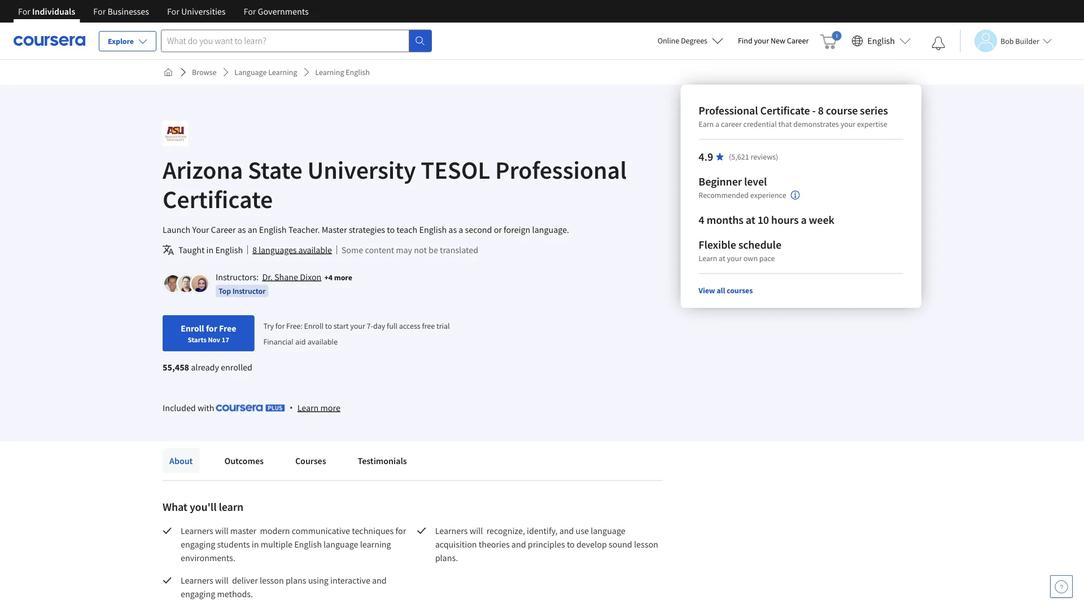 Task type: locate. For each thing, give the bounding box(es) containing it.
second
[[465, 224, 492, 236]]

for left individuals
[[18, 6, 30, 17]]

available
[[298, 245, 332, 256], [308, 337, 338, 347]]

a inside professional certificate - 8 course series earn a career credential that demonstrates your expertise
[[716, 119, 720, 129]]

enroll right free:
[[304, 321, 324, 331]]

launch your career as an english teacher. master strategies to teach english as a second or foreign language.
[[163, 224, 569, 236]]

4 for from the left
[[244, 6, 256, 17]]

aid
[[295, 337, 306, 347]]

engaging left methods.
[[181, 589, 215, 600]]

pace
[[760, 254, 775, 264]]

0 horizontal spatial for
[[206, 323, 217, 334]]

0 vertical spatial in
[[206, 245, 214, 256]]

0 horizontal spatial 8
[[253, 245, 257, 256]]

0 vertical spatial available
[[298, 245, 332, 256]]

1 horizontal spatial enroll
[[304, 321, 324, 331]]

arizona state university tesol professional certificate
[[163, 154, 627, 215]]

will up theories
[[470, 526, 483, 537]]

day
[[373, 321, 385, 331]]

1 vertical spatial lesson
[[260, 576, 284, 587]]

0 horizontal spatial certificate
[[163, 184, 273, 215]]

0 vertical spatial language
[[591, 526, 626, 537]]

learn inside • learn more
[[297, 403, 319, 414]]

and right interactive
[[372, 576, 387, 587]]

enrolled
[[221, 362, 252, 373]]

professional inside professional certificate - 8 course series earn a career credential that demonstrates your expertise
[[699, 104, 758, 118]]

will inside learners will master  modern communicative techniques for engaging students in multiple english language learning environments.
[[215, 526, 228, 537]]

interactive
[[330, 576, 370, 587]]

available right aid
[[308, 337, 338, 347]]

(5,621
[[729, 152, 749, 162]]

0 horizontal spatial at
[[719, 254, 726, 264]]

1 for from the left
[[18, 6, 30, 17]]

a left week
[[801, 213, 807, 227]]

0 vertical spatial professional
[[699, 104, 758, 118]]

dr.
[[262, 272, 273, 283]]

lesson right the sound
[[634, 539, 658, 551]]

0 horizontal spatial professional
[[495, 154, 627, 186]]

0 vertical spatial engaging
[[181, 539, 215, 551]]

1 engaging from the top
[[181, 539, 215, 551]]

0 vertical spatial and
[[560, 526, 574, 537]]

1 horizontal spatial learn
[[699, 254, 717, 264]]

learn inside flexible schedule learn at your own pace
[[699, 254, 717, 264]]

0 horizontal spatial career
[[211, 224, 236, 236]]

1 horizontal spatial language
[[591, 526, 626, 537]]

expertise
[[857, 119, 888, 129]]

4 months at 10 hours a week
[[699, 213, 835, 227]]

businesses
[[108, 6, 149, 17]]

2 for from the left
[[93, 6, 106, 17]]

1 horizontal spatial career
[[787, 36, 809, 46]]

enroll
[[304, 321, 324, 331], [181, 323, 204, 334]]

certificate up your
[[163, 184, 273, 215]]

1 vertical spatial at
[[719, 254, 726, 264]]

to
[[387, 224, 395, 236], [325, 321, 332, 331], [567, 539, 575, 551]]

languages
[[259, 245, 297, 256]]

2 vertical spatial and
[[372, 576, 387, 587]]

learning english link
[[311, 62, 374, 82]]

teacher.
[[288, 224, 320, 236]]

0 vertical spatial more
[[334, 273, 352, 283]]

for universities
[[167, 6, 226, 17]]

1 horizontal spatial 8
[[818, 104, 824, 118]]

1 horizontal spatial and
[[512, 539, 526, 551]]

try
[[263, 321, 274, 331]]

0 horizontal spatial lesson
[[260, 576, 284, 587]]

and down recognize,
[[512, 539, 526, 551]]

series
[[860, 104, 888, 118]]

3 for from the left
[[167, 6, 180, 17]]

will up methods.
[[215, 576, 228, 587]]

1 vertical spatial and
[[512, 539, 526, 551]]

trial
[[437, 321, 450, 331]]

for left universities
[[167, 6, 180, 17]]

to left teach at the left of the page
[[387, 224, 395, 236]]

1 vertical spatial more
[[321, 403, 340, 414]]

for left governments
[[244, 6, 256, 17]]

coursera plus image
[[216, 405, 285, 412]]

more right '+4'
[[334, 273, 352, 283]]

recommended
[[699, 191, 749, 201]]

enroll up starts
[[181, 323, 204, 334]]

available down teacher. at left
[[298, 245, 332, 256]]

+4 more button
[[324, 272, 352, 283]]

engaging up environments.
[[181, 539, 215, 551]]

months
[[707, 213, 744, 227]]

will for engaging
[[215, 576, 228, 587]]

will inside learners will  recognize, identify, and use language acquisition theories and principles to develop sound lesson plans.
[[470, 526, 483, 537]]

0 vertical spatial 8
[[818, 104, 824, 118]]

home image
[[164, 68, 173, 77]]

1 vertical spatial 8
[[253, 245, 257, 256]]

0 vertical spatial certificate
[[760, 104, 810, 118]]

2 as from the left
[[449, 224, 457, 236]]

1 horizontal spatial for
[[276, 321, 285, 331]]

lesson
[[634, 539, 658, 551], [260, 576, 284, 587]]

language
[[591, 526, 626, 537], [324, 539, 358, 551]]

as left an in the left of the page
[[238, 224, 246, 236]]

more inside • learn more
[[321, 403, 340, 414]]

taught in english
[[178, 245, 243, 256]]

0 vertical spatial learn
[[699, 254, 717, 264]]

builder
[[1016, 36, 1040, 46]]

1 vertical spatial available
[[308, 337, 338, 347]]

lesson left plans
[[260, 576, 284, 587]]

to left develop
[[567, 539, 575, 551]]

as up the 'translated' at top left
[[449, 224, 457, 236]]

information about difficulty level pre-requisites. image
[[791, 191, 800, 200]]

for right "techniques"
[[396, 526, 406, 537]]

0 horizontal spatial learn
[[297, 403, 319, 414]]

1 vertical spatial certificate
[[163, 184, 273, 215]]

available inside try for free: enroll to start your 7-day full access free trial financial aid available
[[308, 337, 338, 347]]

content
[[365, 245, 394, 256]]

0 horizontal spatial language
[[324, 539, 358, 551]]

2 engaging from the top
[[181, 589, 215, 600]]

2 horizontal spatial for
[[396, 526, 406, 537]]

learn down flexible
[[699, 254, 717, 264]]

for inside try for free: enroll to start your 7-day full access free trial financial aid available
[[276, 321, 285, 331]]

career right your
[[211, 224, 236, 236]]

your inside professional certificate - 8 course series earn a career credential that demonstrates your expertise
[[841, 119, 856, 129]]

will up students
[[215, 526, 228, 537]]

learn
[[699, 254, 717, 264], [297, 403, 319, 414]]

free
[[422, 321, 435, 331]]

multiple
[[261, 539, 293, 551]]

identify,
[[527, 526, 558, 537]]

methods.
[[217, 589, 253, 600]]

1 horizontal spatial at
[[746, 213, 756, 227]]

as
[[238, 224, 246, 236], [449, 224, 457, 236]]

enroll inside enroll for free starts nov 17
[[181, 323, 204, 334]]

1 horizontal spatial professional
[[699, 104, 758, 118]]

1 vertical spatial learn
[[297, 403, 319, 414]]

reviews)
[[751, 152, 778, 162]]

will for students
[[215, 526, 228, 537]]

and left use at right
[[560, 526, 574, 537]]

to left start
[[325, 321, 332, 331]]

for inside learners will master  modern communicative techniques for engaging students in multiple english language learning environments.
[[396, 526, 406, 537]]

1 horizontal spatial to
[[387, 224, 395, 236]]

learners up acquisition on the bottom of page
[[435, 526, 468, 537]]

language up the sound
[[591, 526, 626, 537]]

english inside button
[[868, 35, 895, 47]]

acquisition
[[435, 539, 477, 551]]

will inside learners will  deliver lesson plans using interactive and engaging methods.
[[215, 576, 228, 587]]

browse link
[[188, 62, 221, 82]]

8 right "-"
[[818, 104, 824, 118]]

learners will  deliver lesson plans using interactive and engaging methods.
[[181, 576, 389, 600]]

0 horizontal spatial as
[[238, 224, 246, 236]]

for right try
[[276, 321, 285, 331]]

in down master
[[252, 539, 259, 551]]

2 vertical spatial to
[[567, 539, 575, 551]]

for governments
[[244, 6, 309, 17]]

your down course
[[841, 119, 856, 129]]

at
[[746, 213, 756, 227], [719, 254, 726, 264]]

english inside learners will master  modern communicative techniques for engaging students in multiple english language learning environments.
[[294, 539, 322, 551]]

1 horizontal spatial lesson
[[634, 539, 658, 551]]

help center image
[[1055, 581, 1069, 594]]

learn right •
[[297, 403, 319, 414]]

learners down what you'll learn
[[181, 526, 213, 537]]

your left the 7-
[[350, 321, 365, 331]]

1 vertical spatial professional
[[495, 154, 627, 186]]

language
[[235, 67, 267, 77]]

0 horizontal spatial enroll
[[181, 323, 204, 334]]

try for free: enroll to start your 7-day full access free trial financial aid available
[[263, 321, 450, 347]]

in right taught
[[206, 245, 214, 256]]

learn
[[219, 501, 244, 515]]

for
[[18, 6, 30, 17], [93, 6, 106, 17], [167, 6, 180, 17], [244, 6, 256, 17]]

master
[[230, 526, 257, 537]]

8 down an in the left of the page
[[253, 245, 257, 256]]

a right earn
[[716, 119, 720, 129]]

language down communicative
[[324, 539, 358, 551]]

state
[[248, 154, 303, 186]]

4
[[699, 213, 705, 227]]

at down flexible
[[719, 254, 726, 264]]

0 horizontal spatial learning
[[268, 67, 297, 77]]

2 horizontal spatial and
[[560, 526, 574, 537]]

None search field
[[161, 30, 432, 52]]

learners for learners will  recognize, identify, and use language acquisition theories and principles to develop sound lesson plans.
[[435, 526, 468, 537]]

learners inside learners will  recognize, identify, and use language acquisition theories and principles to develop sound lesson plans.
[[435, 526, 468, 537]]

at left 10
[[746, 213, 756, 227]]

1 vertical spatial in
[[252, 539, 259, 551]]

hours
[[771, 213, 799, 227]]

1 vertical spatial engaging
[[181, 589, 215, 600]]

0 horizontal spatial and
[[372, 576, 387, 587]]

dr. justin shewell image
[[178, 276, 195, 293]]

a left second
[[459, 224, 463, 236]]

and inside learners will  deliver lesson plans using interactive and engaging methods.
[[372, 576, 387, 587]]

2 horizontal spatial to
[[567, 539, 575, 551]]

and
[[560, 526, 574, 537], [512, 539, 526, 551], [372, 576, 387, 587]]

online degrees
[[658, 36, 708, 46]]

0 vertical spatial at
[[746, 213, 756, 227]]

certificate up that
[[760, 104, 810, 118]]

1 horizontal spatial learning
[[315, 67, 344, 77]]

learners down environments.
[[181, 576, 213, 587]]

1 horizontal spatial as
[[449, 224, 457, 236]]

engaging inside learners will master  modern communicative techniques for engaging students in multiple english language learning environments.
[[181, 539, 215, 551]]

bob builder
[[1001, 36, 1040, 46]]

flexible
[[699, 238, 736, 252]]

0 horizontal spatial to
[[325, 321, 332, 331]]

language inside learners will master  modern communicative techniques for engaging students in multiple english language learning environments.
[[324, 539, 358, 551]]

professional
[[699, 104, 758, 118], [495, 154, 627, 186]]

for left businesses
[[93, 6, 106, 17]]

1 horizontal spatial a
[[716, 119, 720, 129]]

outcomes
[[224, 456, 264, 467]]

for individuals
[[18, 6, 75, 17]]

your left own
[[727, 254, 742, 264]]

more inside instructors: dr. shane dixon +4 more top instructor
[[334, 273, 352, 283]]

arizona
[[163, 154, 243, 186]]

communicative
[[292, 526, 350, 537]]

for inside enroll for free starts nov 17
[[206, 323, 217, 334]]

• learn more
[[290, 402, 340, 414]]

dixon
[[300, 272, 322, 283]]

0 vertical spatial career
[[787, 36, 809, 46]]

8 languages available button
[[253, 243, 332, 257]]

career
[[787, 36, 809, 46], [211, 224, 236, 236]]

learners inside learners will  deliver lesson plans using interactive and engaging methods.
[[181, 576, 213, 587]]

1 horizontal spatial certificate
[[760, 104, 810, 118]]

career right new
[[787, 36, 809, 46]]

for up nov
[[206, 323, 217, 334]]

more right •
[[321, 403, 340, 414]]

learners inside learners will master  modern communicative techniques for engaging students in multiple english language learning environments.
[[181, 526, 213, 537]]

17
[[222, 335, 229, 345]]

2 learning from the left
[[315, 67, 344, 77]]

for for universities
[[167, 6, 180, 17]]

schedule
[[739, 238, 782, 252]]

+4
[[324, 273, 333, 283]]

1 vertical spatial to
[[325, 321, 332, 331]]

banner navigation
[[9, 0, 318, 23]]

credential
[[744, 119, 777, 129]]

will for theories
[[470, 526, 483, 537]]

0 vertical spatial lesson
[[634, 539, 658, 551]]

1 vertical spatial career
[[211, 224, 236, 236]]

all
[[717, 286, 725, 296]]

1 horizontal spatial in
[[252, 539, 259, 551]]

included
[[163, 403, 196, 414]]

0 vertical spatial to
[[387, 224, 395, 236]]

enroll for free starts nov 17
[[181, 323, 236, 345]]

1 vertical spatial language
[[324, 539, 358, 551]]

some content may not be translated
[[342, 245, 478, 256]]



Task type: describe. For each thing, give the bounding box(es) containing it.
find your new career
[[738, 36, 809, 46]]

your inside flexible schedule learn at your own pace
[[727, 254, 742, 264]]

dr. shane dixon link
[[262, 272, 322, 283]]

principles
[[528, 539, 565, 551]]

for for individuals
[[18, 6, 30, 17]]

about link
[[163, 449, 200, 474]]

1 learning from the left
[[268, 67, 297, 77]]

starts
[[188, 335, 207, 345]]

explore button
[[99, 31, 156, 51]]

4.9
[[699, 150, 713, 164]]

foreign
[[504, 224, 531, 236]]

emilia gracia image
[[191, 276, 208, 293]]

governments
[[258, 6, 309, 17]]

engaging inside learners will  deliver lesson plans using interactive and engaging methods.
[[181, 589, 215, 600]]

learners will  recognize, identify, and use language acquisition theories and principles to develop sound lesson plans.
[[435, 526, 660, 564]]

courses
[[295, 456, 326, 467]]

your inside try for free: enroll to start your 7-day full access free trial financial aid available
[[350, 321, 365, 331]]

lesson inside learners will  deliver lesson plans using interactive and engaging methods.
[[260, 576, 284, 587]]

develop
[[577, 539, 607, 551]]

that
[[779, 119, 792, 129]]

enroll inside try for free: enroll to start your 7-day full access free trial financial aid available
[[304, 321, 324, 331]]

online
[[658, 36, 680, 46]]

experience
[[751, 191, 787, 201]]

for for governments
[[244, 6, 256, 17]]

testimonials
[[358, 456, 407, 467]]

level
[[744, 175, 767, 189]]

be
[[429, 245, 438, 256]]

language learning link
[[230, 62, 302, 82]]

or
[[494, 224, 502, 236]]

for for businesses
[[93, 6, 106, 17]]

flexible schedule learn at your own pace
[[699, 238, 782, 264]]

use
[[576, 526, 589, 537]]

may
[[396, 245, 412, 256]]

included with
[[163, 403, 216, 414]]

55,458
[[163, 362, 189, 373]]

shane
[[275, 272, 298, 283]]

some
[[342, 245, 363, 256]]

arizona state university image
[[163, 121, 188, 146]]

What do you want to learn? text field
[[161, 30, 409, 52]]

financial aid available button
[[263, 337, 338, 347]]

2 horizontal spatial a
[[801, 213, 807, 227]]

instructors:
[[216, 272, 259, 283]]

already
[[191, 362, 219, 373]]

what
[[163, 501, 187, 515]]

top
[[219, 286, 231, 297]]

free:
[[286, 321, 303, 331]]

to inside try for free: enroll to start your 7-day full access free trial financial aid available
[[325, 321, 332, 331]]

courses
[[727, 286, 753, 296]]

8 inside button
[[253, 245, 257, 256]]

0 horizontal spatial a
[[459, 224, 463, 236]]

learning inside 'link'
[[315, 67, 344, 77]]

your right find
[[754, 36, 769, 46]]

0 horizontal spatial in
[[206, 245, 214, 256]]

language inside learners will  recognize, identify, and use language acquisition theories and principles to develop sound lesson plans.
[[591, 526, 626, 537]]

lesson inside learners will  recognize, identify, and use language acquisition theories and principles to develop sound lesson plans.
[[634, 539, 658, 551]]

55,458 already enrolled
[[163, 362, 252, 373]]

beginner level
[[699, 175, 767, 189]]

for for try
[[276, 321, 285, 331]]

demonstrates
[[794, 119, 839, 129]]

-
[[812, 104, 816, 118]]

with
[[198, 403, 214, 414]]

view all courses link
[[699, 286, 753, 296]]

universities
[[181, 6, 226, 17]]

week
[[809, 213, 835, 227]]

techniques
[[352, 526, 394, 537]]

learners for learners will master  modern communicative techniques for engaging students in multiple english language learning environments.
[[181, 526, 213, 537]]

(5,621 reviews)
[[729, 152, 778, 162]]

language.
[[532, 224, 569, 236]]

free
[[219, 323, 236, 334]]

explore
[[108, 36, 134, 46]]

english inside 'link'
[[346, 67, 370, 77]]

certificate inside professional certificate - 8 course series earn a career credential that demonstrates your expertise
[[760, 104, 810, 118]]

for for enroll
[[206, 323, 217, 334]]

shopping cart: 1 item image
[[820, 31, 842, 49]]

view all courses
[[699, 286, 753, 296]]

plans.
[[435, 553, 458, 564]]

•
[[290, 402, 293, 414]]

coursera image
[[14, 32, 85, 50]]

learning english
[[315, 67, 370, 77]]

plans
[[286, 576, 306, 587]]

8 inside professional certificate - 8 course series earn a career credential that demonstrates your expertise
[[818, 104, 824, 118]]

available inside 8 languages available button
[[298, 245, 332, 256]]

you'll
[[190, 501, 217, 515]]

your
[[192, 224, 209, 236]]

dr. shane dixon image
[[164, 276, 181, 293]]

testimonials link
[[351, 449, 414, 474]]

to inside learners will  recognize, identify, and use language acquisition theories and principles to develop sound lesson plans.
[[567, 539, 575, 551]]

new
[[771, 36, 786, 46]]

learners for learners will  deliver lesson plans using interactive and engaging methods.
[[181, 576, 213, 587]]

using
[[308, 576, 329, 587]]

view
[[699, 286, 715, 296]]

learn more link
[[297, 402, 340, 415]]

in inside learners will master  modern communicative techniques for engaging students in multiple english language learning environments.
[[252, 539, 259, 551]]

show notifications image
[[932, 37, 945, 50]]

at inside flexible schedule learn at your own pace
[[719, 254, 726, 264]]

taught
[[178, 245, 205, 256]]

10
[[758, 213, 769, 227]]

courses link
[[289, 449, 333, 474]]

what you'll learn
[[163, 501, 244, 515]]

university
[[308, 154, 416, 186]]

learners will master  modern communicative techniques for engaging students in multiple english language learning environments.
[[181, 526, 408, 564]]

bob
[[1001, 36, 1014, 46]]

modern
[[260, 526, 290, 537]]

find your new career link
[[732, 34, 815, 48]]

1 as from the left
[[238, 224, 246, 236]]

instructors: dr. shane dixon +4 more top instructor
[[216, 272, 352, 297]]

course
[[826, 104, 858, 118]]

certificate inside arizona state university tesol professional certificate
[[163, 184, 273, 215]]

browse
[[192, 67, 217, 77]]

sound
[[609, 539, 632, 551]]

translated
[[440, 245, 478, 256]]

professional inside arizona state university tesol professional certificate
[[495, 154, 627, 186]]



Task type: vqa. For each thing, say whether or not it's contained in the screenshot.
Hide Learning Objectives
no



